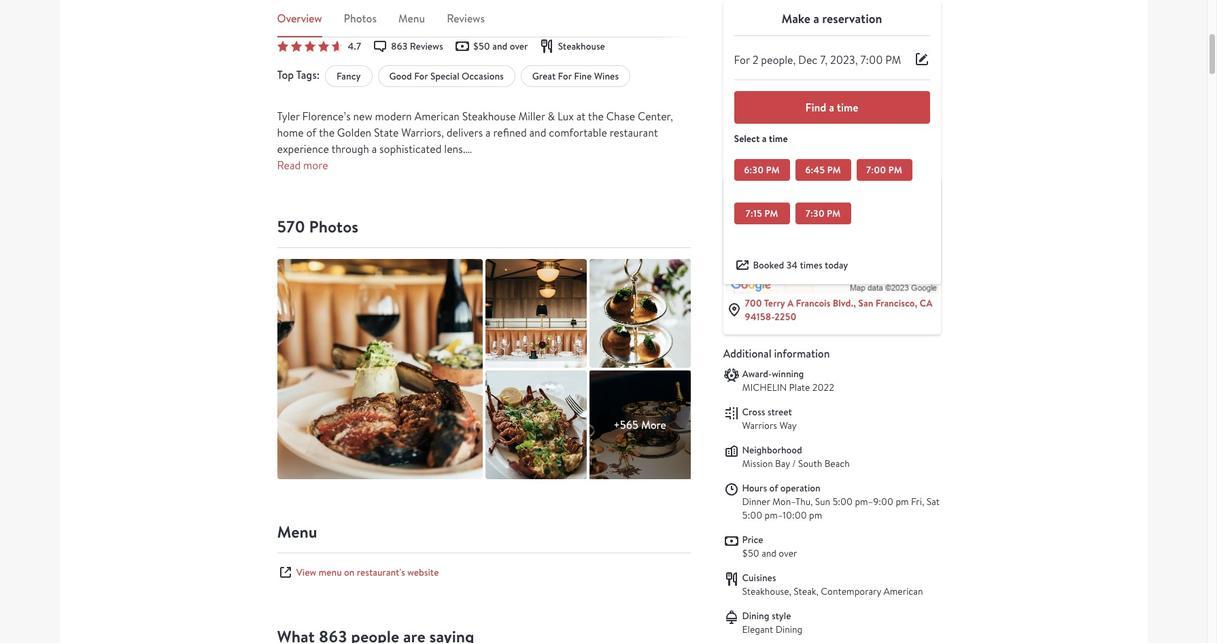 Task type: locate. For each thing, give the bounding box(es) containing it.
operation
[[781, 483, 821, 495]]

florence's up the golden
[[302, 110, 351, 124]]

contemporary
[[821, 586, 882, 598]]

0 horizontal spatial reviews
[[410, 40, 443, 52]]

more
[[641, 418, 666, 433]]

and up list
[[474, 191, 491, 206]]

for for great
[[558, 70, 572, 83]]

his
[[277, 273, 290, 287]]

reviews inside tab list
[[447, 11, 485, 26]]

and right refined
[[530, 126, 547, 140]]

1 horizontal spatial in
[[669, 208, 677, 222]]

today
[[825, 259, 848, 271]]

for inside good for special occasions link
[[414, 70, 428, 83]]

lux
[[558, 110, 574, 124], [316, 257, 333, 271]]

$50 inside price $50 and over
[[742, 548, 760, 560]]

pm
[[896, 496, 909, 508], [810, 510, 823, 522]]

perfectly
[[623, 191, 666, 206]]

new inside tyler florence's new modern american steakhouse miller & lux at the chase center, home of the golden state warriors, delivers a refined and comfortable restaurant experience through a sophisticated lens.
[[353, 110, 373, 124]]

6:30 pm link
[[734, 159, 790, 181]]

1 vertical spatial over
[[779, 548, 798, 560]]

1 horizontal spatial reviews
[[447, 11, 485, 26]]

pm inside 7:00 pm link
[[889, 163, 903, 177]]

0 horizontal spatial in
[[615, 175, 623, 189]]

american down frontier, at top
[[379, 273, 424, 287]]

tyler down complemented
[[277, 224, 300, 238]]

5:00
[[833, 496, 853, 508], [742, 510, 763, 522]]

1 vertical spatial of
[[770, 483, 779, 495]]

1 horizontal spatial on
[[380, 224, 392, 238]]

photos down bar; at the left top
[[309, 216, 359, 238]]

list
[[474, 208, 488, 222]]

$50 down "price" on the right bottom of the page
[[742, 548, 760, 560]]

new up the classic
[[363, 257, 382, 271]]

from
[[509, 175, 532, 189]]

pm for 6:30 pm
[[766, 163, 780, 177]]

american right contemporary
[[884, 586, 923, 598]]

1 vertical spatial time
[[769, 132, 788, 146]]

miller & lux, san francisco, ca image
[[277, 259, 483, 480], [485, 259, 587, 368], [589, 259, 691, 368], [485, 371, 587, 480], [589, 371, 691, 480]]

photos
[[344, 11, 377, 26], [309, 216, 359, 238]]

new inside the miller & lux is the new frontier, showcasing tyler's spin on unique steakhouse fare and his passion for classic american luxury.
[[363, 257, 382, 271]]

for inside great for fine wines link
[[558, 70, 572, 83]]

steakhouse up refined
[[462, 110, 516, 124]]

tab list containing overview
[[277, 10, 691, 37]]

on
[[380, 224, 392, 238], [535, 257, 547, 271], [344, 567, 355, 579]]

1 vertical spatial pm
[[810, 510, 823, 522]]

and inside "the highest-quality steaks with impeccable flavor from the best ranches in america; a robust raw bar; fresh sustainable seafood; and farm direct vegetables – all perfectly complemented by a globally curated wine list – combine to inspire the next chapter in tyler florence's mark on innovative american cuisine."
[[474, 191, 491, 206]]

over up great for fine wines link
[[510, 40, 528, 52]]

1 horizontal spatial steakhouse
[[558, 40, 605, 52]]

1 vertical spatial steakhouse
[[462, 110, 516, 124]]

for
[[734, 53, 750, 67]]

on inside view menu on restaurant's website link
[[344, 567, 355, 579]]

1 horizontal spatial pm
[[896, 496, 909, 508]]

american inside the miller & lux is the new frontier, showcasing tyler's spin on unique steakhouse fare and his passion for classic american luxury.
[[379, 273, 424, 287]]

pm–9:00
[[855, 496, 894, 508]]

/
[[793, 458, 796, 470]]

new
[[353, 110, 373, 124], [363, 257, 382, 271]]

miller up refined
[[519, 110, 545, 124]]

tyler inside tyler florence's new modern american steakhouse miller & lux at the chase center, home of the golden state warriors, delivers a refined and comfortable restaurant experience through a sophisticated lens.
[[277, 110, 300, 124]]

miller inside tyler florence's new modern american steakhouse miller & lux at the chase center, home of the golden state warriors, delivers a refined and comfortable restaurant experience through a sophisticated lens.
[[519, 110, 545, 124]]

5:00 right sun
[[833, 496, 853, 508]]

of up experience
[[306, 126, 317, 140]]

7:30 pm link
[[796, 203, 851, 225]]

south
[[798, 458, 823, 470]]

1 horizontal spatial for
[[414, 70, 428, 83]]

booked
[[753, 259, 784, 271]]

on inside the miller & lux is the new frontier, showcasing tyler's spin on unique steakhouse fare and his passion for classic american luxury.
[[535, 257, 547, 271]]

find
[[806, 100, 827, 115]]

innovative
[[394, 224, 442, 238]]

a right by at the top left of the page
[[364, 208, 370, 222]]

reviews up $50 and over
[[447, 11, 485, 26]]

1 tyler from the top
[[277, 110, 300, 124]]

1 vertical spatial reviews
[[410, 40, 443, 52]]

the right is
[[345, 257, 360, 271]]

& left at
[[548, 110, 555, 124]]

and down "price" on the right bottom of the page
[[762, 548, 777, 560]]

0 vertical spatial on
[[380, 224, 392, 238]]

0 vertical spatial reviews
[[447, 11, 485, 26]]

pm for 7:15 pm
[[765, 207, 779, 220]]

find a time
[[806, 100, 859, 115]]

1 vertical spatial on
[[535, 257, 547, 271]]

2 horizontal spatial for
[[558, 70, 572, 83]]

& inside tyler florence's new modern american steakhouse miller & lux at the chase center, home of the golden state warriors, delivers a refined and comfortable restaurant experience through a sophisticated lens.
[[548, 110, 555, 124]]

0 vertical spatial time
[[837, 100, 859, 115]]

– right list
[[490, 208, 496, 222]]

blvd.,
[[833, 297, 856, 311]]

additional
[[723, 347, 772, 362]]

for 2 people, dec 7, 2023, 7:00 pm button
[[723, 47, 941, 80]]

and inside price $50 and over
[[762, 548, 777, 560]]

for for good
[[414, 70, 428, 83]]

reviews right 863 in the left of the page
[[410, 40, 443, 52]]

tyler up home
[[277, 110, 300, 124]]

tab list
[[277, 10, 691, 37]]

dining
[[742, 610, 770, 623], [776, 624, 803, 636]]

in right chapter
[[669, 208, 677, 222]]

american up warriors,
[[415, 110, 460, 124]]

time right find
[[837, 100, 859, 115]]

1 horizontal spatial $50
[[742, 548, 760, 560]]

pm inside 6:30 pm link
[[766, 163, 780, 177]]

0 vertical spatial new
[[353, 110, 373, 124]]

0 vertical spatial of
[[306, 126, 317, 140]]

ranches
[[576, 175, 612, 189]]

1 vertical spatial $50
[[742, 548, 760, 560]]

for right good
[[414, 70, 428, 83]]

select a time
[[734, 132, 788, 146]]

7:00 right 6:45 pm link
[[867, 163, 887, 177]]

0 horizontal spatial for
[[329, 273, 343, 287]]

1 horizontal spatial over
[[779, 548, 798, 560]]

dining down the style
[[776, 624, 803, 636]]

florence's
[[302, 110, 351, 124], [302, 224, 351, 238]]

pm left fri,
[[896, 496, 909, 508]]

0 vertical spatial menu
[[399, 11, 425, 26]]

1 horizontal spatial of
[[770, 483, 779, 495]]

1 horizontal spatial –
[[602, 191, 608, 206]]

for down is
[[329, 273, 343, 287]]

0 horizontal spatial steakhouse
[[462, 110, 516, 124]]

a inside button
[[829, 100, 835, 115]]

the left next
[[588, 208, 604, 222]]

on right menu
[[344, 567, 355, 579]]

1 horizontal spatial miller
[[519, 110, 545, 124]]

pm for 7:00 pm
[[889, 163, 903, 177]]

7:30 pm
[[806, 207, 841, 220]]

6:45 pm
[[806, 163, 841, 177]]

7:15 pm
[[746, 207, 779, 220]]

time inside button
[[837, 100, 859, 115]]

1 horizontal spatial time
[[837, 100, 859, 115]]

award-
[[742, 368, 772, 381]]

570 photos
[[277, 216, 359, 238]]

6:45
[[806, 163, 825, 177]]

2 tyler from the top
[[277, 224, 300, 238]]

7,
[[820, 53, 828, 67]]

1 vertical spatial dining
[[776, 624, 803, 636]]

lux inside tyler florence's new modern american steakhouse miller & lux at the chase center, home of the golden state warriors, delivers a refined and comfortable restaurant experience through a sophisticated lens.
[[558, 110, 574, 124]]

steakhouse up fine on the top of page
[[558, 40, 605, 52]]

steakhouse,
[[742, 586, 792, 598]]

0 vertical spatial steakhouse
[[558, 40, 605, 52]]

1 vertical spatial –
[[490, 208, 496, 222]]

1 vertical spatial &
[[307, 257, 314, 271]]

a
[[788, 297, 794, 311]]

florence's down complemented
[[302, 224, 351, 238]]

0 vertical spatial pm
[[896, 496, 909, 508]]

1 vertical spatial new
[[363, 257, 382, 271]]

view menu on restaurant's website
[[296, 567, 439, 579]]

award-winning michelin plate 2022
[[742, 368, 835, 394]]

0 vertical spatial miller
[[519, 110, 545, 124]]

on down globally in the left of the page
[[380, 224, 392, 238]]

0 vertical spatial florence's
[[302, 110, 351, 124]]

find a time button
[[734, 91, 930, 124]]

on right spin
[[535, 257, 547, 271]]

0 horizontal spatial of
[[306, 126, 317, 140]]

0 vertical spatial $50
[[473, 40, 490, 52]]

$50
[[473, 40, 490, 52], [742, 548, 760, 560]]

pm inside the 7:30 pm link
[[827, 207, 841, 220]]

over down pm–10:00 on the right bottom of page
[[779, 548, 798, 560]]

7:00 right 2023,
[[861, 53, 883, 67]]

for
[[414, 70, 428, 83], [558, 70, 572, 83], [329, 273, 343, 287]]

photos up "4.7"
[[344, 11, 377, 26]]

great for fine wines link
[[521, 66, 631, 87]]

5:00 down dinner
[[742, 510, 763, 522]]

occasions
[[462, 70, 504, 83]]

pm inside 7:15 pm link
[[765, 207, 779, 220]]

0 vertical spatial tyler
[[277, 110, 300, 124]]

and right fare
[[660, 257, 677, 271]]

34
[[787, 259, 798, 271]]

0 vertical spatial &
[[548, 110, 555, 124]]

1 vertical spatial 5:00
[[742, 510, 763, 522]]

1 vertical spatial tyler
[[277, 224, 300, 238]]

0 vertical spatial in
[[615, 175, 623, 189]]

time right select
[[769, 132, 788, 146]]

for left fine on the top of page
[[558, 70, 572, 83]]

additional information
[[723, 347, 830, 362]]

0 horizontal spatial time
[[769, 132, 788, 146]]

fancy
[[337, 70, 361, 83]]

lux left at
[[558, 110, 574, 124]]

cuisines steakhouse, steak, contemporary american
[[742, 572, 923, 598]]

0 vertical spatial –
[[602, 191, 608, 206]]

in up all
[[615, 175, 623, 189]]

at
[[577, 110, 586, 124]]

great
[[532, 70, 556, 83]]

tags:
[[296, 68, 320, 83]]

& up passion
[[307, 257, 314, 271]]

time
[[837, 100, 859, 115], [769, 132, 788, 146]]

0 horizontal spatial dining
[[742, 610, 770, 623]]

miller up his
[[277, 257, 304, 271]]

0 vertical spatial 5:00
[[833, 496, 853, 508]]

pm
[[886, 53, 902, 67], [766, 163, 780, 177], [827, 163, 841, 177], [889, 163, 903, 177], [765, 207, 779, 220], [827, 207, 841, 220]]

curated
[[411, 208, 447, 222]]

2 horizontal spatial on
[[535, 257, 547, 271]]

0 horizontal spatial lux
[[316, 257, 333, 271]]

1 vertical spatial miller
[[277, 257, 304, 271]]

pm down sun
[[810, 510, 823, 522]]

florence's inside "the highest-quality steaks with impeccable flavor from the best ranches in america; a robust raw bar; fresh sustainable seafood; and farm direct vegetables – all perfectly complemented by a globally curated wine list – combine to inspire the next chapter in tyler florence's mark on innovative american cuisine."
[[302, 224, 351, 238]]

warriors,
[[401, 126, 444, 140]]

1 vertical spatial florence's
[[302, 224, 351, 238]]

luxury.
[[426, 273, 457, 287]]

google map for miller & lux image
[[726, 188, 938, 294]]

of right hours
[[770, 483, 779, 495]]

menu up view
[[277, 521, 317, 544]]

+565
[[614, 418, 639, 433]]

2 florence's from the top
[[302, 224, 351, 238]]

6:30 pm
[[744, 163, 780, 177]]

0 vertical spatial photos
[[344, 11, 377, 26]]

home
[[277, 126, 304, 140]]

center,
[[638, 110, 673, 124]]

0 horizontal spatial miller
[[277, 257, 304, 271]]

spin
[[514, 257, 532, 271]]

new up the golden
[[353, 110, 373, 124]]

comfortable
[[549, 126, 607, 140]]

a right find
[[829, 100, 835, 115]]

0 vertical spatial over
[[510, 40, 528, 52]]

$50 up occasions
[[473, 40, 490, 52]]

time for select a time
[[769, 132, 788, 146]]

american inside cuisines steakhouse, steak, contemporary american
[[884, 586, 923, 598]]

fresh
[[350, 191, 374, 206]]

1 vertical spatial menu
[[277, 521, 317, 544]]

2 vertical spatial on
[[344, 567, 355, 579]]

1 horizontal spatial 5:00
[[833, 496, 853, 508]]

the up direct
[[535, 175, 550, 189]]

0 horizontal spatial &
[[307, 257, 314, 271]]

pm for 7:30 pm
[[827, 207, 841, 220]]

times
[[800, 259, 823, 271]]

0 vertical spatial dining
[[742, 610, 770, 623]]

dec
[[799, 53, 818, 67]]

1 horizontal spatial &
[[548, 110, 555, 124]]

american down wine
[[445, 224, 490, 238]]

price $50 and over
[[742, 534, 798, 560]]

pm inside 6:45 pm link
[[827, 163, 841, 177]]

hours
[[742, 483, 767, 495]]

0 horizontal spatial 5:00
[[742, 510, 763, 522]]

menu up 863 reviews
[[399, 11, 425, 26]]

0 horizontal spatial pm
[[810, 510, 823, 522]]

good for special occasions link
[[378, 66, 515, 87]]

– left all
[[602, 191, 608, 206]]

7:15 pm link
[[734, 203, 790, 225]]

0 horizontal spatial menu
[[277, 521, 317, 544]]

0 vertical spatial lux
[[558, 110, 574, 124]]

1 vertical spatial lux
[[316, 257, 333, 271]]

700
[[745, 297, 762, 311]]

dining up elegant
[[742, 610, 770, 623]]

0 vertical spatial 7:00
[[861, 53, 883, 67]]

0 horizontal spatial on
[[344, 567, 355, 579]]

the
[[588, 110, 604, 124], [319, 126, 335, 140], [535, 175, 550, 189], [588, 208, 604, 222], [345, 257, 360, 271]]

lux left is
[[316, 257, 333, 271]]

great for fine wines
[[532, 70, 619, 83]]

1 florence's from the top
[[302, 110, 351, 124]]

1 horizontal spatial lux
[[558, 110, 574, 124]]

chapter
[[630, 208, 666, 222]]

overview
[[277, 11, 322, 26]]

reservation
[[823, 10, 883, 27]]

website
[[407, 567, 439, 579]]



Task type: describe. For each thing, give the bounding box(es) containing it.
a down "state"
[[372, 142, 377, 157]]

2250
[[775, 311, 797, 324]]

2
[[753, 53, 759, 67]]

complemented
[[277, 208, 348, 222]]

1 vertical spatial in
[[669, 208, 677, 222]]

steakhouse inside tyler florence's new modern american steakhouse miller & lux at the chase center, home of the golden state warriors, delivers a refined and comfortable restaurant experience through a sophisticated lens.
[[462, 110, 516, 124]]

read
[[277, 159, 301, 173]]

2023,
[[830, 53, 858, 67]]

delivers
[[447, 126, 483, 140]]

vegetables
[[549, 191, 599, 206]]

way
[[780, 420, 797, 432]]

a right select
[[762, 132, 767, 146]]

570
[[277, 216, 305, 238]]

lens.
[[444, 142, 466, 157]]

refined
[[493, 126, 527, 140]]

0 horizontal spatial $50
[[473, 40, 490, 52]]

to
[[542, 208, 552, 222]]

terry
[[764, 297, 785, 311]]

a right make
[[814, 10, 820, 27]]

wines
[[594, 70, 619, 83]]

beach
[[825, 458, 850, 470]]

read more button
[[277, 159, 328, 173]]

chase
[[607, 110, 635, 124]]

san
[[859, 297, 874, 311]]

for inside the miller & lux is the new frontier, showcasing tyler's spin on unique steakhouse fare and his passion for classic american luxury.
[[329, 273, 343, 287]]

lux inside the miller & lux is the new frontier, showcasing tyler's spin on unique steakhouse fare and his passion for classic american luxury.
[[316, 257, 333, 271]]

winning
[[772, 368, 804, 381]]

2022
[[813, 382, 835, 394]]

& inside the miller & lux is the new frontier, showcasing tyler's spin on unique steakhouse fare and his passion for classic american luxury.
[[307, 257, 314, 271]]

1 vertical spatial 7:00
[[867, 163, 887, 177]]

863 reviews
[[391, 40, 443, 52]]

highest-
[[297, 175, 335, 189]]

time for find a time
[[837, 100, 859, 115]]

0 horizontal spatial over
[[510, 40, 528, 52]]

america;
[[626, 175, 668, 189]]

street
[[768, 406, 792, 419]]

tyler inside "the highest-quality steaks with impeccable flavor from the best ranches in america; a robust raw bar; fresh sustainable seafood; and farm direct vegetables – all perfectly complemented by a globally curated wine list – combine to inspire the next chapter in tyler florence's mark on innovative american cuisine."
[[277, 224, 300, 238]]

on inside "the highest-quality steaks with impeccable flavor from the best ranches in america; a robust raw bar; fresh sustainable seafood; and farm direct vegetables – all perfectly complemented by a globally curated wine list – combine to inspire the next chapter in tyler florence's mark on innovative american cuisine."
[[380, 224, 392, 238]]

neighborhood
[[742, 445, 803, 457]]

sustainable
[[377, 191, 429, 206]]

94158-
[[745, 311, 775, 324]]

dinner
[[742, 496, 770, 508]]

hours of operation dinner mon–thu, sun 5:00 pm–9:00 pm fri, sat 5:00 pm–10:00 pm
[[742, 483, 940, 522]]

1 horizontal spatial menu
[[399, 11, 425, 26]]

quality
[[335, 175, 367, 189]]

1 vertical spatial photos
[[309, 216, 359, 238]]

and up occasions
[[493, 40, 508, 52]]

good
[[389, 70, 412, 83]]

more
[[303, 159, 328, 173]]

cross street warriors way
[[742, 406, 797, 432]]

of inside tyler florence's new modern american steakhouse miller & lux at the chase center, home of the golden state warriors, delivers a refined and comfortable restaurant experience through a sophisticated lens.
[[306, 126, 317, 140]]

cross
[[742, 406, 766, 419]]

sat
[[927, 496, 940, 508]]

steak,
[[794, 586, 819, 598]]

inspire
[[555, 208, 586, 222]]

tyler's
[[481, 257, 511, 271]]

miller inside the miller & lux is the new frontier, showcasing tyler's spin on unique steakhouse fare and his passion for classic american luxury.
[[277, 257, 304, 271]]

top
[[277, 68, 294, 83]]

fine
[[574, 70, 592, 83]]

booked 34 times today
[[753, 259, 848, 271]]

american inside tyler florence's new modern american steakhouse miller & lux at the chase center, home of the golden state warriors, delivers a refined and comfortable restaurant experience through a sophisticated lens.
[[415, 110, 460, 124]]

the inside the miller & lux is the new frontier, showcasing tyler's spin on unique steakhouse fare and his passion for classic american luxury.
[[345, 257, 360, 271]]

direct
[[518, 191, 546, 206]]

7:30
[[806, 207, 825, 220]]

best
[[553, 175, 573, 189]]

7:00 inside button
[[861, 53, 883, 67]]

select
[[734, 132, 760, 146]]

of inside hours of operation dinner mon–thu, sun 5:00 pm–9:00 pm fri, sat 5:00 pm–10:00 pm
[[770, 483, 779, 495]]

0 horizontal spatial –
[[490, 208, 496, 222]]

is
[[335, 257, 342, 271]]

state
[[374, 126, 399, 140]]

the right at
[[588, 110, 604, 124]]

cuisine.
[[493, 224, 527, 238]]

the highest-quality steaks with impeccable flavor from the best ranches in america; a robust raw bar; fresh sustainable seafood; and farm direct vegetables – all perfectly complemented by a globally curated wine list – combine to inspire the next chapter in tyler florence's mark on innovative american cuisine.
[[277, 175, 677, 238]]

863
[[391, 40, 408, 52]]

golden
[[337, 126, 372, 140]]

steakhouse
[[584, 257, 636, 271]]

pm for 6:45 pm
[[827, 163, 841, 177]]

4.7 stars image
[[277, 41, 342, 52]]

steaks
[[369, 175, 398, 189]]

1 horizontal spatial dining
[[776, 624, 803, 636]]

showcasing
[[426, 257, 479, 271]]

modern
[[375, 110, 412, 124]]

special
[[430, 70, 460, 83]]

warriors
[[742, 420, 778, 432]]

with
[[401, 175, 421, 189]]

4.7
[[348, 40, 361, 52]]

6:45 pm link
[[796, 159, 851, 181]]

and inside the miller & lux is the new frontier, showcasing tyler's spin on unique steakhouse fare and his passion for classic american luxury.
[[660, 257, 677, 271]]

pm inside for 2 people, dec 7, 2023, 7:00 pm button
[[886, 53, 902, 67]]

a right america;
[[671, 175, 676, 189]]

american inside "the highest-quality steaks with impeccable flavor from the best ranches in america; a robust raw bar; fresh sustainable seafood; and farm direct vegetables – all perfectly complemented by a globally curated wine list – combine to inspire the next chapter in tyler florence's mark on innovative american cuisine."
[[445, 224, 490, 238]]

dining style elegant dining
[[742, 610, 803, 636]]

fare
[[638, 257, 657, 271]]

the
[[277, 175, 294, 189]]

7:00 pm
[[867, 163, 903, 177]]

over inside price $50 and over
[[779, 548, 798, 560]]

combine
[[499, 208, 539, 222]]

7:15
[[746, 207, 762, 220]]

6:30
[[744, 163, 764, 177]]

the left the golden
[[319, 126, 335, 140]]

miller & lux is the new frontier, showcasing tyler's spin on unique steakhouse fare and his passion for classic american luxury.
[[277, 257, 677, 287]]

and inside tyler florence's new modern american steakhouse miller & lux at the chase center, home of the golden state warriors, delivers a refined and comfortable restaurant experience through a sophisticated lens.
[[530, 126, 547, 140]]

francisco,
[[876, 297, 918, 311]]

all
[[610, 191, 621, 206]]

good for special occasions
[[389, 70, 504, 83]]

elegant
[[742, 624, 774, 636]]

flavor
[[480, 175, 507, 189]]

by
[[351, 208, 362, 222]]

florence's inside tyler florence's new modern american steakhouse miller & lux at the chase center, home of the golden state warriors, delivers a refined and comfortable restaurant experience through a sophisticated lens.
[[302, 110, 351, 124]]

a left refined
[[486, 126, 491, 140]]

people,
[[761, 53, 796, 67]]

700 terry a francois blvd.,  san francisco, ca 94158-2250 link
[[723, 177, 941, 335]]



Task type: vqa. For each thing, say whether or not it's contained in the screenshot.


